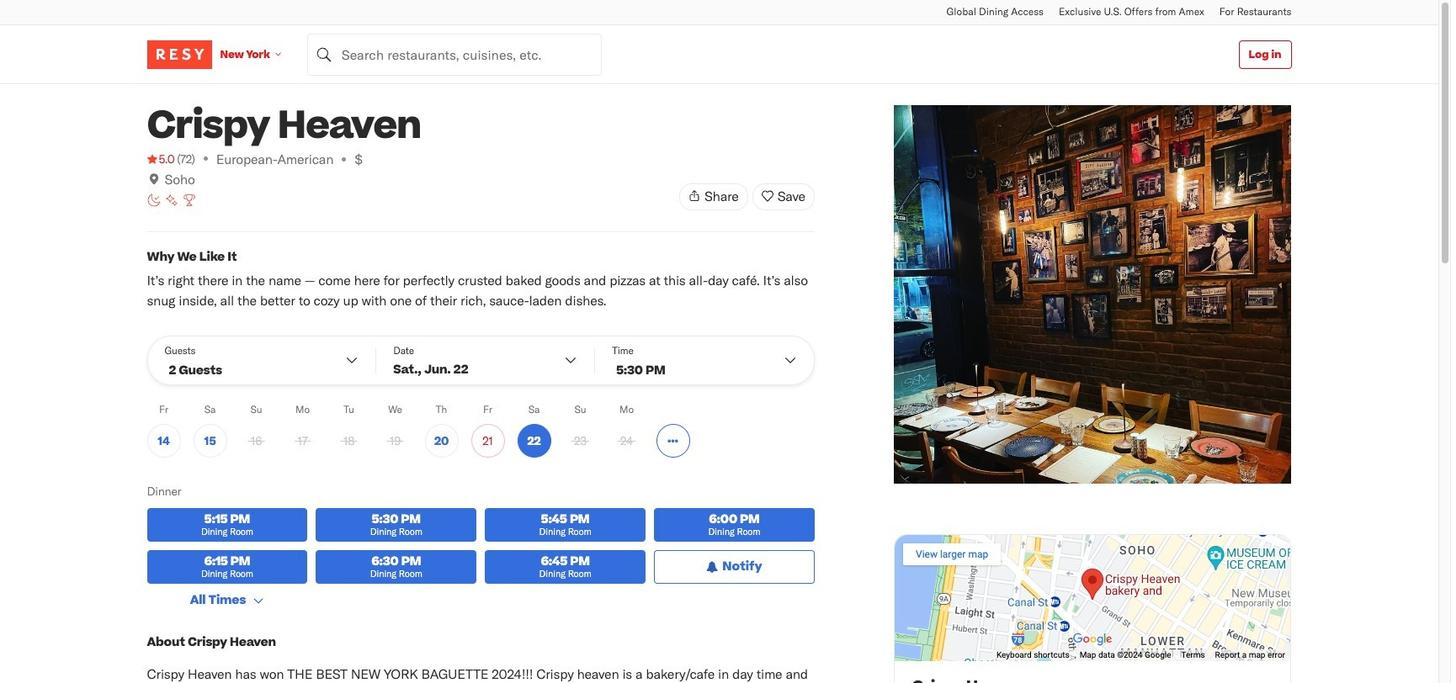 Task type: locate. For each thing, give the bounding box(es) containing it.
None field
[[307, 33, 602, 75]]

Search restaurants, cuisines, etc. text field
[[307, 33, 602, 75]]

5.0 out of 5 stars image
[[147, 151, 175, 168]]



Task type: vqa. For each thing, say whether or not it's contained in the screenshot.
'4.7 Out Of 5 Stars' icon
no



